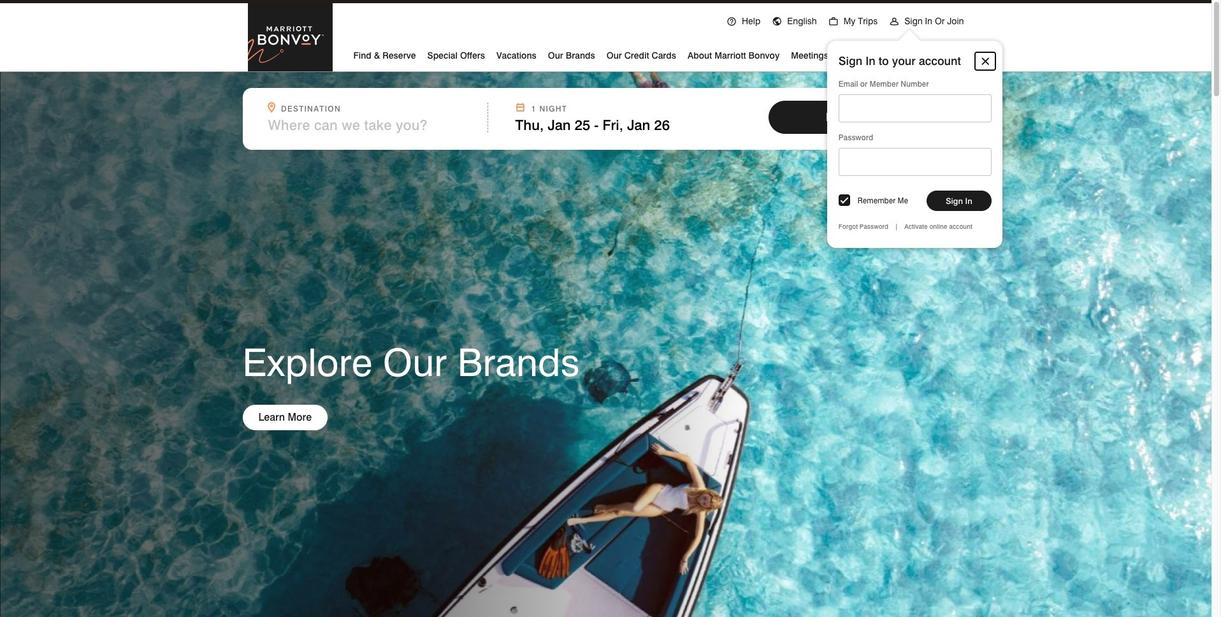 Task type: describe. For each thing, give the bounding box(es) containing it.
2 round image from the left
[[829, 17, 839, 27]]

1 round image from the left
[[727, 17, 737, 27]]



Task type: locate. For each thing, give the bounding box(es) containing it.
1 round image from the left
[[772, 17, 783, 27]]

round image
[[772, 17, 783, 27], [890, 17, 900, 27]]

None password field
[[839, 148, 992, 176]]

0 horizontal spatial round image
[[727, 17, 737, 27]]

1 horizontal spatial round image
[[890, 17, 900, 27]]

None search field
[[243, 88, 970, 150]]

2 round image from the left
[[890, 17, 900, 27]]

None text field
[[839, 94, 992, 122]]

0 horizontal spatial round image
[[772, 17, 783, 27]]

Where can we take you? text field
[[268, 117, 463, 133]]

round image
[[727, 17, 737, 27], [829, 17, 839, 27]]

destination field
[[268, 117, 480, 133]]

1 horizontal spatial round image
[[829, 17, 839, 27]]



Task type: vqa. For each thing, say whether or not it's contained in the screenshot.
the top 6
no



